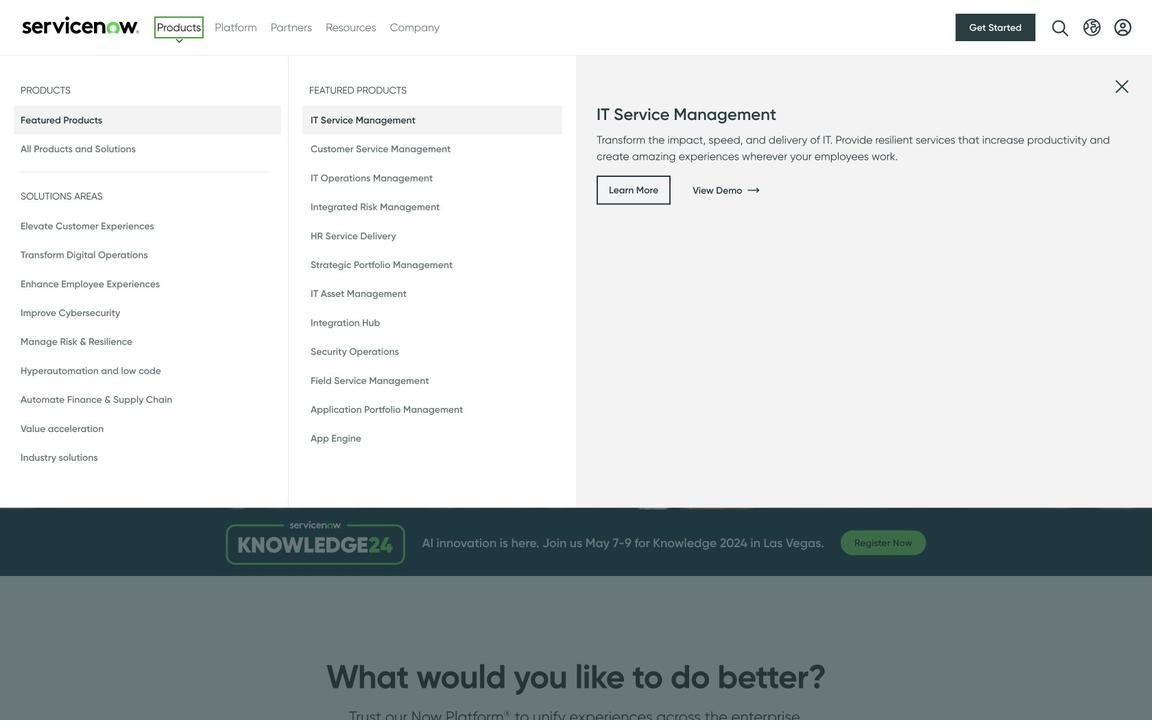 Task type: locate. For each thing, give the bounding box(es) containing it.
select your country image
[[1084, 19, 1101, 36]]

servicenow image
[[21, 16, 141, 34]]



Task type: describe. For each thing, give the bounding box(es) containing it.
go to servicenow account image
[[1115, 19, 1132, 36]]



Task type: vqa. For each thing, say whether or not it's contained in the screenshot.
THE GO TO SERVICENOW ACCOUNT icon
yes



